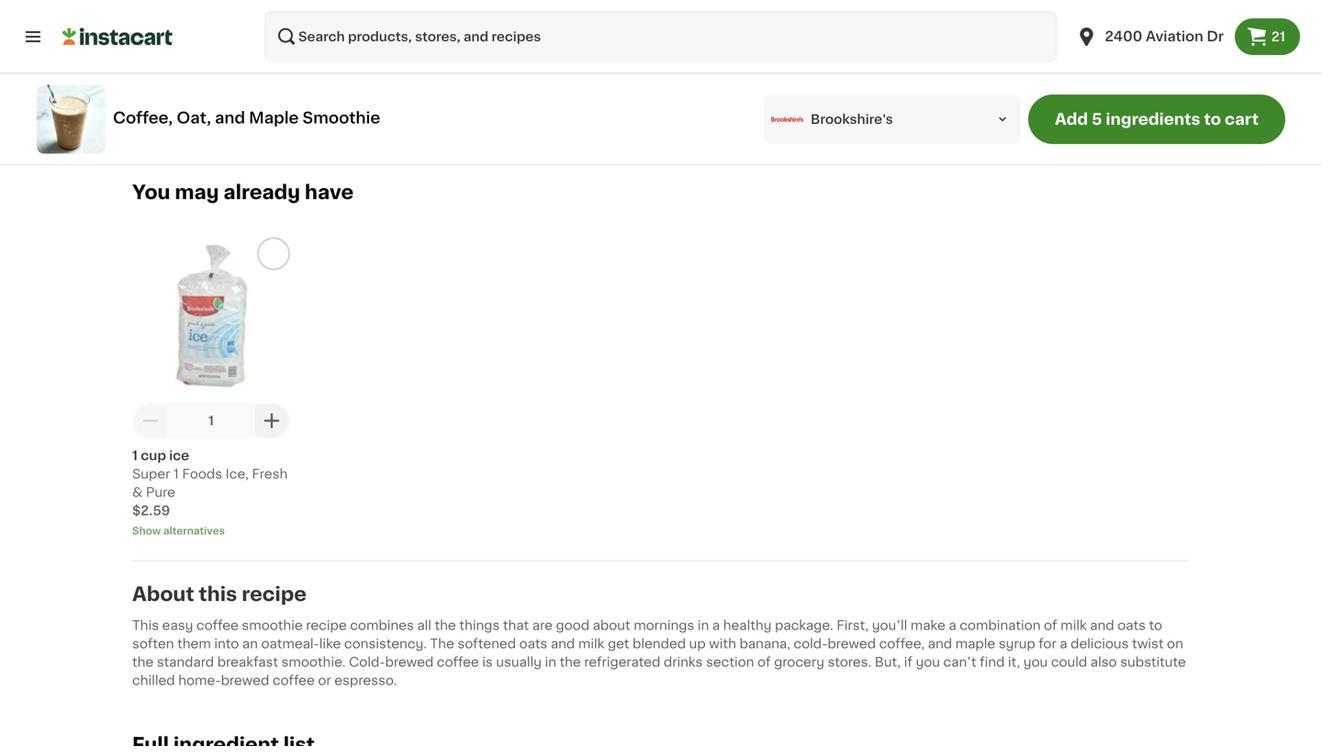 Task type: vqa. For each thing, say whether or not it's contained in the screenshot.
the rightmost "cold-"
yes



Task type: describe. For each thing, give the bounding box(es) containing it.
0 vertical spatial alternatives
[[703, 116, 765, 126]]

cup for whole
[[149, 21, 174, 34]]

brewed down the consistency.
[[385, 656, 434, 669]]

1 horizontal spatial the
[[435, 620, 456, 632]]

and up the delicious
[[1090, 620, 1114, 632]]

½ cup chilled cold- brewed coffee café bustelo coffee
[[492, 21, 623, 71]]

2400 aviation dr
[[1105, 30, 1224, 43]]

into
[[214, 638, 239, 651]]

$0.25 each (est.)
[[852, 58, 964, 71]]

recipe inside this easy coffee smoothie recipe combines all the things that are good about mornings in a healthy package. first, you'll make a combination of milk and oats to soften them into an oatmeal-like consistency. the softened oats and milk get blended up with banana, cold-brewed coffee, and maple syrup for a delicious twist on the standard breakfast smoothie. cold-brewed coffee is usually in the refrigerated drinks section of grocery stores. but, if you can't find it, you could also substitute chilled home-brewed coffee or espresso.
[[306, 620, 347, 632]]

coffee
[[579, 58, 623, 71]]

2400
[[1105, 30, 1143, 43]]

grocery
[[774, 656, 824, 669]]

100% inside ¼ cup old-fashioned rolled oats quaker oats, 100% whole grain, old fashioned $6.09
[[400, 58, 434, 71]]

full
[[672, 58, 694, 71]]

find
[[980, 656, 1005, 669]]

old-
[[357, 21, 383, 34]]

up
[[689, 638, 706, 651]]

cold- inside ½ cup chilled cold- brewed coffee café bustelo coffee
[[584, 21, 619, 34]]

first,
[[837, 620, 869, 632]]

coffee,
[[113, 110, 173, 126]]

and right oat,
[[215, 110, 245, 126]]

coffee,
[[879, 638, 925, 651]]

ingredients
[[1106, 112, 1200, 127]]

with
[[709, 638, 736, 651]]

coffee, oat, and maple smoothie
[[113, 110, 380, 126]]

pure inside full circle organic 100% pure maple syrup
[[672, 76, 702, 89]]

them
[[177, 638, 211, 651]]

that
[[503, 620, 529, 632]]

instacart logo image
[[62, 26, 173, 48]]

oatmeal-
[[261, 638, 319, 651]]

or
[[318, 675, 331, 687]]

grain,
[[356, 76, 394, 89]]

ice,
[[226, 468, 249, 481]]

this
[[132, 620, 159, 632]]

coffee down the
[[437, 656, 479, 669]]

bustelo
[[526, 58, 575, 71]]

add 5 ingredients to cart button
[[1028, 95, 1285, 144]]

coffee inside ½ cup chilled cold- brewed coffee café bustelo coffee
[[545, 39, 588, 52]]

cold- inside this easy coffee smoothie recipe combines all the things that are good about mornings in a healthy package. first, you'll make a combination of milk and oats to soften them into an oatmeal-like consistency. the softened oats and milk get blended up with banana, cold-brewed coffee, and maple syrup for a delicious twist on the standard breakfast smoothie. cold-brewed coffee is usually in the refrigerated drinks section of grocery stores. but, if you can't find it, you could also substitute chilled home-brewed coffee or espresso.
[[794, 638, 828, 651]]

21
[[1272, 30, 1285, 43]]

add
[[1055, 112, 1088, 127]]

1 vertical spatial maple
[[249, 110, 299, 126]]

aviation
[[1146, 30, 1203, 43]]

make
[[911, 620, 946, 632]]

mornings
[[634, 620, 694, 632]]

&
[[132, 486, 143, 499]]

0 horizontal spatial of
[[757, 656, 771, 669]]

refrigerated
[[584, 656, 660, 669]]

home-
[[178, 675, 221, 687]]

$0.25
[[852, 58, 890, 71]]

can't
[[943, 656, 977, 669]]

it,
[[1008, 656, 1020, 669]]

and down good
[[551, 638, 575, 651]]

but,
[[875, 656, 901, 669]]

0 vertical spatial show
[[672, 116, 701, 126]]

chilled inside ½ cup chilled cold- brewed coffee café bustelo coffee
[[537, 21, 581, 34]]

combines
[[350, 620, 414, 632]]

an
[[242, 638, 258, 651]]

oat,
[[177, 110, 211, 126]]

substitute
[[1120, 656, 1186, 669]]

espresso.
[[334, 675, 397, 687]]

brewed down first,
[[828, 638, 876, 651]]

to inside button
[[1204, 112, 1221, 127]]

2 horizontal spatial the
[[560, 656, 581, 669]]

1 horizontal spatial of
[[1044, 620, 1057, 632]]

consistency.
[[344, 638, 427, 651]]

$2.59
[[132, 505, 170, 518]]

2 2400 aviation dr button from the left
[[1076, 11, 1224, 62]]

Search field
[[264, 11, 1057, 62]]

about
[[593, 620, 630, 632]]

combination
[[960, 620, 1041, 632]]

0 vertical spatial in
[[698, 620, 709, 632]]

1 horizontal spatial milk
[[1061, 620, 1087, 632]]

fresh
[[252, 468, 288, 481]]

twist
[[1132, 638, 1164, 651]]

1 for 1 cup ice super 1 foods ice, fresh & pure $2.59 show alternatives
[[132, 450, 138, 462]]

like
[[319, 638, 341, 651]]

if
[[904, 656, 913, 669]]

drinks
[[664, 656, 703, 669]]

for
[[1039, 638, 1057, 651]]

2 you from the left
[[1023, 656, 1048, 669]]

warmed
[[132, 39, 186, 52]]

(est.)
[[929, 58, 964, 71]]

circle
[[698, 58, 735, 71]]

fashioned
[[312, 94, 379, 107]]

things
[[459, 620, 500, 632]]

decrement quantity image
[[140, 410, 162, 432]]

banana,
[[740, 638, 790, 651]]

$6.09
[[312, 113, 351, 126]]

cup for chilled
[[509, 21, 534, 34]]

also
[[1091, 656, 1117, 669]]

brewed down breakfast
[[221, 675, 269, 687]]

foods
[[182, 468, 222, 481]]

0 horizontal spatial a
[[712, 620, 720, 632]]

delicious
[[1071, 638, 1129, 651]]

increment quantity image
[[261, 410, 283, 432]]

is
[[482, 656, 493, 669]]

this easy coffee smoothie recipe combines all the things that are good about mornings in a healthy package. first, you'll make a combination of milk and oats to soften them into an oatmeal-like consistency. the softened oats and milk get blended up with banana, cold-brewed coffee, and maple syrup for a delicious twist on the standard breakfast smoothie. cold-brewed coffee is usually in the refrigerated drinks section of grocery stores. but, if you can't find it, you could also substitute chilled home-brewed coffee or espresso.
[[132, 620, 1186, 687]]

1 horizontal spatial a
[[949, 620, 956, 632]]

brookshire's image
[[771, 103, 803, 135]]

1 2400 aviation dr button from the left
[[1065, 11, 1235, 62]]



Task type: locate. For each thing, give the bounding box(es) containing it.
¼ cup old-fashioned rolled oats quaker oats, 100% whole grain, old fashioned $6.09
[[312, 21, 449, 126]]

get
[[608, 638, 629, 651]]

rolled
[[312, 39, 350, 52]]

0 horizontal spatial pure
[[146, 486, 175, 499]]

package.
[[775, 620, 833, 632]]

recipe up smoothie
[[242, 585, 307, 604]]

0 horizontal spatial the
[[132, 656, 154, 669]]

breakfast
[[217, 656, 278, 669]]

whole
[[312, 76, 353, 89]]

super
[[132, 468, 170, 481]]

show down full
[[672, 116, 701, 126]]

1 vertical spatial pure
[[146, 486, 175, 499]]

0 horizontal spatial oats
[[353, 39, 382, 52]]

coffee up into
[[196, 620, 239, 632]]

maple
[[955, 638, 995, 651]]

0 horizontal spatial milk
[[578, 638, 605, 651]]

alternatives
[[703, 116, 765, 126], [163, 526, 225, 536]]

cold-
[[349, 656, 385, 669]]

1 horizontal spatial pure
[[672, 76, 702, 89]]

all
[[417, 620, 431, 632]]

2 100% from the left
[[793, 58, 828, 71]]

0 vertical spatial show alternatives button
[[672, 114, 830, 128]]

maple inside full circle organic 100% pure maple syrup
[[705, 76, 745, 89]]

and
[[215, 110, 245, 126], [1090, 620, 1114, 632], [551, 638, 575, 651], [928, 638, 952, 651]]

1 horizontal spatial show alternatives button
[[672, 114, 830, 128]]

pure down super
[[146, 486, 175, 499]]

quaker
[[312, 58, 359, 71]]

syrup
[[748, 76, 786, 89]]

0 horizontal spatial maple
[[249, 110, 299, 126]]

1 horizontal spatial oats
[[519, 638, 547, 651]]

1 up super
[[132, 450, 138, 462]]

maple down circle
[[705, 76, 745, 89]]

0 horizontal spatial show
[[132, 526, 161, 536]]

2 vertical spatial 1
[[174, 468, 179, 481]]

standard
[[157, 656, 214, 669]]

to up twist
[[1149, 620, 1162, 632]]

the down good
[[560, 656, 581, 669]]

cup up rolled
[[328, 21, 354, 34]]

ice
[[169, 450, 189, 462]]

2400 aviation dr button
[[1065, 11, 1235, 62], [1076, 11, 1224, 62]]

to left cart
[[1204, 112, 1221, 127]]

None search field
[[264, 11, 1057, 62]]

1 horizontal spatial you
[[1023, 656, 1048, 669]]

oats down the "old-"
[[353, 39, 382, 52]]

alternatives inside 1 cup ice super 1 foods ice, fresh & pure $2.59 show alternatives
[[163, 526, 225, 536]]

you right it,
[[1023, 656, 1048, 669]]

½ up 'café'
[[492, 21, 505, 34]]

2 ½ from the left
[[492, 21, 505, 34]]

you right "if"
[[916, 656, 940, 669]]

a up with
[[712, 620, 720, 632]]

0 vertical spatial 1
[[208, 415, 214, 428]]

the up the
[[435, 620, 456, 632]]

1 vertical spatial show alternatives button
[[132, 524, 290, 539]]

smoothie
[[242, 620, 303, 632]]

show alternatives button down foods
[[132, 524, 290, 539]]

100% right the organic
[[793, 58, 828, 71]]

healthy
[[723, 620, 772, 632]]

½ up warmed
[[132, 21, 145, 34]]

coffee
[[545, 39, 588, 52], [196, 620, 239, 632], [437, 656, 479, 669], [273, 675, 315, 687]]

alternatives down full circle organic 100% pure maple syrup
[[703, 116, 765, 126]]

smoothie.
[[281, 656, 346, 669]]

oats
[[353, 39, 382, 52], [1118, 620, 1146, 632], [519, 638, 547, 651]]

1 horizontal spatial show
[[672, 116, 701, 126]]

1 horizontal spatial 1
[[174, 468, 179, 481]]

½ for ½ cup whole milk, warmed
[[132, 21, 145, 34]]

to inside this easy coffee smoothie recipe combines all the things that are good about mornings in a healthy package. first, you'll make a combination of milk and oats to soften them into an oatmeal-like consistency. the softened oats and milk get blended up with banana, cold-brewed coffee, and maple syrup for a delicious twist on the standard breakfast smoothie. cold-brewed coffee is usually in the refrigerated drinks section of grocery stores. but, if you can't find it, you could also substitute chilled home-brewed coffee or espresso.
[[1149, 620, 1162, 632]]

café
[[492, 58, 523, 71]]

a right for
[[1060, 638, 1067, 651]]

0 vertical spatial of
[[1044, 620, 1057, 632]]

21 button
[[1235, 18, 1300, 55]]

maple left $6.09
[[249, 110, 299, 126]]

organic
[[739, 58, 790, 71]]

cup for old-
[[328, 21, 354, 34]]

chilled inside this easy coffee smoothie recipe combines all the things that are good about mornings in a healthy package. first, you'll make a combination of milk and oats to soften them into an oatmeal-like consistency. the softened oats and milk get blended up with banana, cold-brewed coffee, and maple syrup for a delicious twist on the standard breakfast smoothie. cold-brewed coffee is usually in the refrigerated drinks section of grocery stores. but, if you can't find it, you could also substitute chilled home-brewed coffee or espresso.
[[132, 675, 175, 687]]

1 vertical spatial of
[[757, 656, 771, 669]]

cup inside 1 cup ice super 1 foods ice, fresh & pure $2.59 show alternatives
[[141, 450, 166, 462]]

cold- down package.
[[794, 638, 828, 651]]

add 5 ingredients to cart
[[1055, 112, 1259, 127]]

about this recipe
[[132, 585, 307, 604]]

show alternatives button down syrup
[[672, 114, 830, 128]]

cup up warmed
[[149, 21, 174, 34]]

0 horizontal spatial 100%
[[400, 58, 434, 71]]

this
[[199, 585, 237, 604]]

0 vertical spatial pure
[[672, 76, 702, 89]]

0 vertical spatial cold-
[[584, 21, 619, 34]]

1 vertical spatial oats
[[1118, 620, 1146, 632]]

2 horizontal spatial oats
[[1118, 620, 1146, 632]]

1 vertical spatial to
[[1149, 620, 1162, 632]]

could
[[1051, 656, 1087, 669]]

0 horizontal spatial in
[[545, 656, 556, 669]]

1 horizontal spatial maple
[[705, 76, 745, 89]]

syrup
[[999, 638, 1035, 651]]

milk
[[1061, 620, 1087, 632], [578, 638, 605, 651]]

cold- up coffee
[[584, 21, 619, 34]]

coffee up bustelo
[[545, 39, 588, 52]]

0 vertical spatial maple
[[705, 76, 745, 89]]

cup inside ½ cup whole milk, warmed
[[149, 21, 174, 34]]

each
[[893, 58, 926, 71]]

good
[[556, 620, 589, 632]]

of
[[1044, 620, 1057, 632], [757, 656, 771, 669]]

product group
[[132, 238, 290, 539]]

1 horizontal spatial 100%
[[793, 58, 828, 71]]

100%
[[400, 58, 434, 71], [793, 58, 828, 71]]

recipe up like
[[306, 620, 347, 632]]

1 vertical spatial recipe
[[306, 620, 347, 632]]

brookshire's
[[811, 113, 893, 126]]

0 horizontal spatial cold-
[[584, 21, 619, 34]]

of up for
[[1044, 620, 1057, 632]]

are
[[532, 620, 553, 632]]

1 vertical spatial chilled
[[132, 675, 175, 687]]

alternatives down the $2.59
[[163, 526, 225, 536]]

0 horizontal spatial 1
[[132, 450, 138, 462]]

milk up the delicious
[[1061, 620, 1087, 632]]

smoothie
[[303, 110, 380, 126]]

0 horizontal spatial chilled
[[132, 675, 175, 687]]

100% inside full circle organic 100% pure maple syrup
[[793, 58, 828, 71]]

½ inside ½ cup whole milk, warmed
[[132, 21, 145, 34]]

cup up super
[[141, 450, 166, 462]]

cold-
[[584, 21, 619, 34], [794, 638, 828, 651]]

1 horizontal spatial cold-
[[794, 638, 828, 651]]

1 horizontal spatial alternatives
[[703, 116, 765, 126]]

cup inside ½ cup chilled cold- brewed coffee café bustelo coffee
[[509, 21, 534, 34]]

0 vertical spatial to
[[1204, 112, 1221, 127]]

1 vertical spatial show
[[132, 526, 161, 536]]

5
[[1092, 112, 1102, 127]]

show alternatives
[[672, 116, 765, 126]]

recipe
[[242, 585, 307, 604], [306, 620, 347, 632]]

show inside 1 cup ice super 1 foods ice, fresh & pure $2.59 show alternatives
[[132, 526, 161, 536]]

pure
[[672, 76, 702, 89], [146, 486, 175, 499]]

1 vertical spatial alternatives
[[163, 526, 225, 536]]

0 horizontal spatial to
[[1149, 620, 1162, 632]]

2 horizontal spatial 1
[[208, 415, 214, 428]]

1 up foods
[[208, 415, 214, 428]]

full circle organic 100% pure maple syrup
[[672, 58, 828, 89]]

easy
[[162, 620, 193, 632]]

100% up old
[[400, 58, 434, 71]]

fashioned
[[383, 21, 449, 34]]

1 down ice
[[174, 468, 179, 481]]

0 horizontal spatial alternatives
[[163, 526, 225, 536]]

show down the $2.59
[[132, 526, 161, 536]]

1 horizontal spatial ½
[[492, 21, 505, 34]]

coffee down smoothie.
[[273, 675, 315, 687]]

in right 'usually'
[[545, 656, 556, 669]]

of down banana,
[[757, 656, 771, 669]]

0 vertical spatial recipe
[[242, 585, 307, 604]]

the
[[435, 620, 456, 632], [132, 656, 154, 669], [560, 656, 581, 669]]

about
[[132, 585, 194, 604]]

oats inside ¼ cup old-fashioned rolled oats quaker oats, 100% whole grain, old fashioned $6.09
[[353, 39, 382, 52]]

milk down good
[[578, 638, 605, 651]]

1 for 1
[[208, 415, 214, 428]]

¼
[[312, 21, 325, 34]]

the
[[430, 638, 454, 651]]

1 vertical spatial 1
[[132, 450, 138, 462]]

brewed up 'café'
[[492, 39, 542, 52]]

show alternatives button
[[672, 114, 830, 128], [132, 524, 290, 539]]

cup up 'café'
[[509, 21, 534, 34]]

chilled down soften
[[132, 675, 175, 687]]

a right make
[[949, 620, 956, 632]]

soften
[[132, 638, 174, 651]]

2 horizontal spatial a
[[1060, 638, 1067, 651]]

in
[[698, 620, 709, 632], [545, 656, 556, 669]]

1 vertical spatial milk
[[578, 638, 605, 651]]

½
[[132, 21, 145, 34], [492, 21, 505, 34]]

1 100% from the left
[[400, 58, 434, 71]]

1 horizontal spatial chilled
[[537, 21, 581, 34]]

cart
[[1225, 112, 1259, 127]]

and down make
[[928, 638, 952, 651]]

milk,
[[220, 21, 251, 34]]

on
[[1167, 638, 1183, 651]]

stores.
[[828, 656, 872, 669]]

0 vertical spatial oats
[[353, 39, 382, 52]]

½ inside ½ cup chilled cold- brewed coffee café bustelo coffee
[[492, 21, 505, 34]]

cup inside ¼ cup old-fashioned rolled oats quaker oats, 100% whole grain, old fashioned $6.09
[[328, 21, 354, 34]]

chilled up bustelo
[[537, 21, 581, 34]]

1 you from the left
[[916, 656, 940, 669]]

0 horizontal spatial show alternatives button
[[132, 524, 290, 539]]

oats up twist
[[1118, 620, 1146, 632]]

usually
[[496, 656, 542, 669]]

oats down "are"
[[519, 638, 547, 651]]

brewed inside ½ cup chilled cold- brewed coffee café bustelo coffee
[[492, 39, 542, 52]]

0 horizontal spatial you
[[916, 656, 940, 669]]

blended
[[633, 638, 686, 651]]

cup for ice
[[141, 450, 166, 462]]

the down soften
[[132, 656, 154, 669]]

pure down full
[[672, 76, 702, 89]]

brookshire's button
[[764, 95, 1021, 144]]

1 horizontal spatial in
[[698, 620, 709, 632]]

1 vertical spatial in
[[545, 656, 556, 669]]

old
[[397, 76, 420, 89]]

pure inside 1 cup ice super 1 foods ice, fresh & pure $2.59 show alternatives
[[146, 486, 175, 499]]

in up up
[[698, 620, 709, 632]]

maple
[[705, 76, 745, 89], [249, 110, 299, 126]]

0 horizontal spatial ½
[[132, 21, 145, 34]]

½ cup whole milk, warmed
[[132, 21, 251, 52]]

you'll
[[872, 620, 907, 632]]

1 horizontal spatial to
[[1204, 112, 1221, 127]]

1 vertical spatial cold-
[[794, 638, 828, 651]]

0 vertical spatial chilled
[[537, 21, 581, 34]]

0 vertical spatial milk
[[1061, 620, 1087, 632]]

2 vertical spatial oats
[[519, 638, 547, 651]]

1 ½ from the left
[[132, 21, 145, 34]]

½ for ½ cup chilled cold- brewed coffee café bustelo coffee
[[492, 21, 505, 34]]



